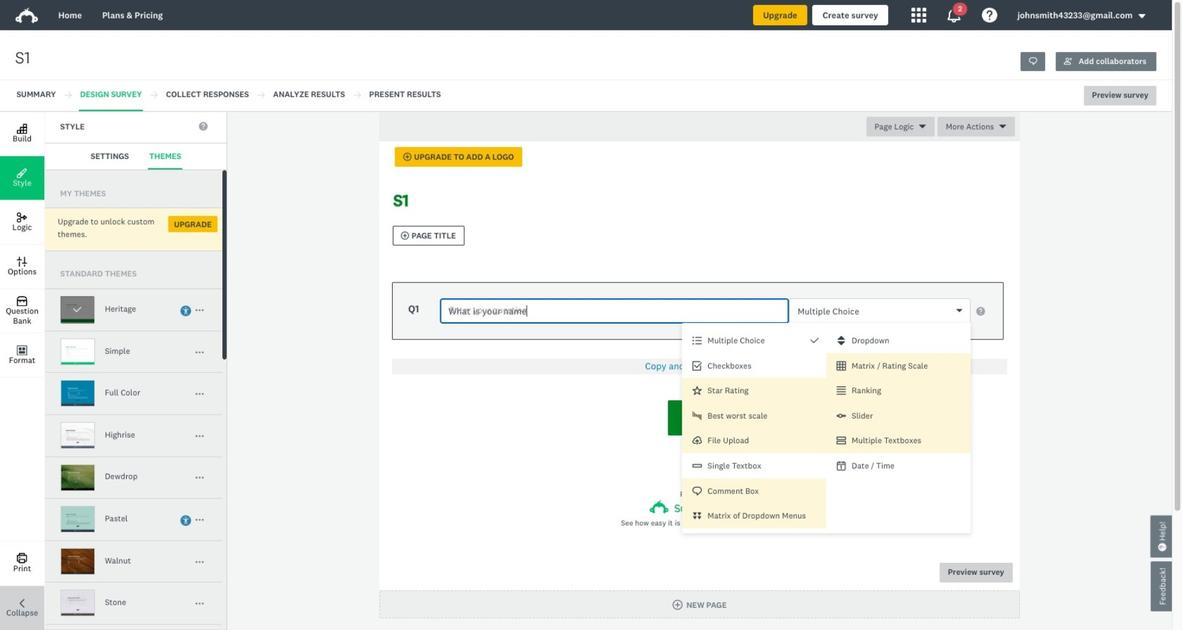Task type: describe. For each thing, give the bounding box(es) containing it.
dropdown arrow image
[[1139, 12, 1147, 21]]

2 products icon image from the left
[[947, 8, 962, 23]]



Task type: vqa. For each thing, say whether or not it's contained in the screenshot.
rightmost Products Icon
yes



Task type: locate. For each thing, give the bounding box(es) containing it.
products icon image
[[912, 8, 927, 23], [947, 8, 962, 23]]

help icon image
[[983, 8, 998, 23]]

0 horizontal spatial products icon image
[[912, 8, 927, 23]]

surveymonkey image
[[650, 501, 750, 515]]

1 horizontal spatial products icon image
[[947, 8, 962, 23]]

1 products icon image from the left
[[912, 8, 927, 23]]

surveymonkey logo image
[[15, 8, 38, 24]]



